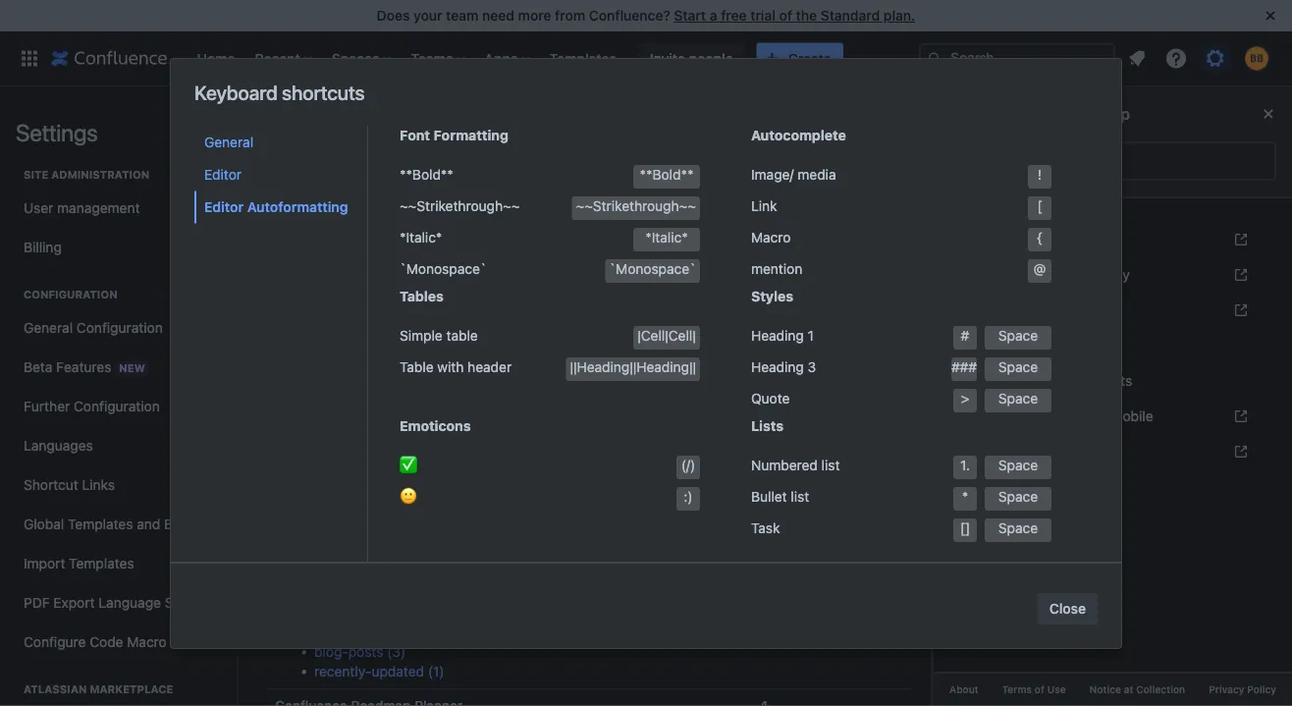 Task type: describe. For each thing, give the bounding box(es) containing it.
settings icon image
[[1204, 47, 1228, 70]]

0 horizontal spatial of
[[779, 7, 793, 24]]

notice
[[1090, 684, 1122, 695]]

table with header
[[400, 359, 512, 375]]

(not
[[829, 198, 855, 214]]

terms of use link
[[991, 682, 1078, 698]]

recently-
[[314, 663, 372, 680]]

row containing blog-posts (3)
[[265, 605, 911, 689]]

global
[[24, 516, 64, 532]]

following
[[293, 198, 350, 214]]

space for *
[[999, 489, 1038, 505]]

keyboard shortcuts inside button
[[1009, 373, 1133, 389]]

4 timeline- from the top
[[435, 397, 491, 414]]

simple
[[400, 328, 443, 344]]

use
[[1048, 684, 1066, 695]]

:)
[[684, 489, 693, 505]]

and down we've at the bottom
[[638, 543, 661, 559]]

2 ~~strikethrough~~ from the left
[[576, 198, 696, 214]]

|cell|cell|
[[638, 328, 696, 344]]

unused macros
[[265, 160, 402, 183]]

by inside the following macros are provided by user-installed apps and are not used on any pages (not including pages in archive spaces). this information is helpful if you're about to disable or remove an app and want to make sure its not used on any pages.
[[487, 198, 503, 214]]

(3)
[[387, 644, 406, 660]]

that
[[858, 523, 883, 539]]

atlassian marketplace
[[24, 683, 173, 696]]

close image
[[1259, 4, 1283, 28]]

and inside "configuration" group
[[137, 516, 160, 532]]

terms of use
[[1003, 684, 1066, 695]]

tables
[[400, 288, 444, 304]]

1 timeline- from the top
[[435, 338, 491, 355]]

beta
[[24, 359, 52, 375]]

1 opsgenie- from the top
[[314, 338, 379, 355]]

0 vertical spatial on
[[741, 198, 757, 214]]

tab list inside keyboard shortcuts dialog
[[194, 126, 367, 578]]

ask the community
[[1009, 267, 1130, 283]]

0 vertical spatial issue-
[[542, 338, 581, 355]]

1 trello- from the top
[[314, 417, 353, 433]]

2 timeline- from the top
[[435, 358, 491, 374]]

close
[[1050, 601, 1086, 617]]

1 vertical spatial to
[[354, 237, 367, 253]]

macro for macro usage
[[265, 109, 328, 137]]

formatting
[[434, 127, 509, 143]]

1
[[808, 328, 814, 344]]

feed builder button
[[966, 471, 1261, 503]]

0 horizontal spatial pages
[[326, 218, 365, 234]]

including
[[265, 218, 323, 234]]

macro for macro
[[751, 229, 791, 246]]

more
[[518, 7, 552, 24]]

macro up ||heading||heading||
[[633, 338, 673, 355]]

plan.
[[884, 7, 916, 24]]

atlassian
[[24, 683, 87, 696]]

community
[[1060, 267, 1130, 283]]

collection
[[1137, 684, 1186, 695]]

shortcut links
[[24, 477, 115, 493]]

language
[[99, 595, 161, 611]]

information
[[522, 218, 594, 234]]

2 *italic* from the left
[[646, 229, 688, 246]]

mobile
[[1111, 408, 1154, 424]]

macro down ||heading||heading||
[[647, 378, 686, 394]]

font formatting element
[[400, 161, 704, 287]]

1 incident- from the top
[[379, 338, 435, 355]]

you're
[[670, 218, 710, 234]]

warning icon image
[[977, 440, 1001, 464]]

templates link
[[544, 43, 623, 74]]

shortcut icon image for articles
[[1230, 232, 1249, 247]]

read
[[1009, 231, 1041, 247]]

spaces
[[332, 50, 379, 66]]

2 trello- from the top
[[314, 437, 353, 453]]

board
[[353, 417, 390, 433]]

general for general configuration
[[24, 320, 73, 336]]

image/ media
[[751, 166, 836, 183]]

0 vertical spatial used
[[707, 198, 738, 214]]

[]
[[960, 520, 971, 536]]

archive
[[384, 218, 430, 234]]

notice at collection
[[1090, 684, 1186, 695]]

this inside the following macros are provided by user-installed apps and are not used on any pages (not including pages in archive spaces). this information is helpful if you're about to disable or remove an app and want to make sure its not used on any pages.
[[491, 218, 518, 234]]

list for this
[[296, 523, 314, 539]]

0 horizontal spatial on
[[518, 237, 533, 253]]

feedback
[[1041, 337, 1099, 354]]

feed
[[1009, 479, 1040, 495]]

shortcut icon image for mobile
[[1230, 409, 1249, 424]]

apps
[[485, 50, 518, 66]]

standard
[[821, 7, 880, 24]]

blog-posts (3) recently-updated (1)
[[314, 644, 445, 680]]

sure
[[408, 237, 436, 253]]

lists element
[[751, 452, 1056, 546]]

macro,
[[348, 543, 391, 559]]

mobile icon image
[[977, 405, 1001, 428]]

read help articles link
[[966, 224, 1261, 255]]

installed inside the following macros are provided by user-installed apps and are not used on any pages (not including pages in archive spaces). this information is helpful if you're about to disable or remove an app and want to make sure its not used on any pages.
[[540, 198, 593, 214]]

marketplace
[[90, 683, 173, 696]]

0 vertical spatial pages
[[787, 198, 826, 214]]

keyboard inside dialog
[[194, 81, 278, 104]]

app inside the following macros are provided by user-installed apps and are not used on any pages (not including pages in archive spaces). this information is helpful if you're about to disable or remove an app and want to make sure its not used on any pages.
[[265, 237, 289, 253]]

its
[[440, 237, 455, 253]]

blog-
[[314, 644, 348, 660]]

help
[[1096, 105, 1131, 123]]

give feedback button
[[966, 330, 1261, 361]]

list for bullet
[[791, 489, 810, 505]]

both
[[480, 543, 509, 559]]

heading for heading 3
[[751, 359, 804, 375]]

templates for import templates
[[69, 555, 134, 572]]

editor for editor
[[204, 166, 242, 182]]

3 incident- from the top
[[379, 378, 435, 394]]

languages
[[24, 438, 93, 454]]

shortcut icon image for community
[[1230, 267, 1249, 283]]

helpful
[[611, 218, 655, 234]]

general configuration link
[[16, 308, 220, 348]]

configure code macro link
[[16, 623, 220, 662]]

styles
[[751, 288, 794, 304]]

header
[[468, 359, 512, 375]]

space for ###
[[999, 359, 1038, 375]]

#
[[961, 328, 970, 344]]

remove
[[836, 218, 883, 234]]

billing link
[[16, 228, 220, 267]]

site status link
[[966, 436, 1261, 468]]

app inside this list shows how often each macro is used in your site. we've organised the list by the app that provides the macro, and included both user-installed apps and apps bundled with confluence.
[[830, 523, 854, 539]]

features
[[56, 359, 111, 375]]

in inside the following macros are provided by user-installed apps and are not used on any pages (not including pages in archive spaces). this information is helpful if you're about to disable or remove an app and want to make sure its not used on any pages.
[[369, 218, 380, 234]]

this inside this list shows how often each macro is used in your site. we've organised the list by the app that provides the macro, and included both user-installed apps and apps bundled with confluence.
[[265, 523, 292, 539]]

emoticons element
[[400, 452, 704, 515]]

home
[[197, 50, 235, 66]]

editor for editor autoformatting
[[204, 199, 244, 215]]

(/)
[[681, 457, 696, 473]]

{
[[1038, 229, 1043, 246]]

provided
[[428, 198, 483, 214]]

is inside the following macros are provided by user-installed apps and are not used on any pages (not including pages in archive spaces). this information is helpful if you're about to disable or remove an app and want to make sure its not used on any pages.
[[597, 218, 608, 234]]

4 incident- from the top
[[379, 397, 435, 414]]

recently-updated (1) link
[[314, 663, 445, 680]]

site for site administration
[[24, 168, 48, 181]]

0 vertical spatial jsm-
[[513, 338, 542, 355]]

installed inside this list shows how often each macro is used in your site. we've organised the list by the app that provides the macro, and included both user-installed apps and apps bundled with confluence.
[[546, 543, 599, 559]]

configuration group
[[16, 267, 228, 668]]

space for #
[[999, 328, 1038, 344]]

team
[[446, 7, 479, 24]]

about
[[950, 684, 979, 695]]

apps down organised
[[665, 543, 696, 559]]

we've
[[632, 523, 671, 539]]

4 opsgenie- from the top
[[314, 397, 379, 414]]

privacy policy link
[[1197, 682, 1289, 698]]

1 `monospace` from the left
[[400, 261, 487, 277]]

1 *italic* from the left
[[400, 229, 442, 246]]

opsgenie-incident-timeline-eu-jsm-issue-activity-macro opsgenie-incident-timeline-eu-macro opsgenie-incident-timeline-prod-jsm-issue-activity-macro opsgenie-incident-timeline-prod-macro trello-board trello-card
[[314, 338, 686, 453]]

confluence
[[1035, 408, 1108, 424]]

global templates and blueprints
[[24, 516, 228, 532]]

give feedback
[[1009, 337, 1099, 354]]

and up helpful
[[631, 198, 655, 214]]

notice at collection link
[[1078, 682, 1197, 698]]

a
[[710, 7, 718, 24]]

configuration for general
[[77, 320, 163, 336]]

get
[[1009, 408, 1031, 424]]

2 are from the left
[[659, 198, 679, 214]]

export
[[53, 595, 95, 611]]

your inside this list shows how often each macro is used in your site. we've organised the list by the app that provides the macro, and included both user-installed apps and apps bundled with confluence.
[[570, 523, 598, 539]]

mention
[[751, 261, 803, 277]]



Task type: locate. For each thing, give the bounding box(es) containing it.
heading for heading 1
[[751, 328, 804, 344]]

2 eu- from the top
[[491, 358, 513, 374]]

editor left the the
[[204, 199, 244, 215]]

1 horizontal spatial on
[[741, 198, 757, 214]]

if
[[658, 218, 666, 234]]

issue-
[[542, 338, 581, 355], [555, 378, 595, 394]]

need
[[482, 7, 515, 24]]

space left feedback
[[999, 328, 1038, 344]]

1 vertical spatial eu-
[[491, 358, 513, 374]]

code
[[90, 634, 123, 650]]

0 horizontal spatial your
[[414, 7, 443, 24]]

0 horizontal spatial is
[[506, 523, 516, 539]]

1 vertical spatial macro
[[751, 229, 791, 246]]

screen icon image
[[977, 369, 1001, 393]]

1 vertical spatial grid
[[265, 571, 911, 706]]

1 vertical spatial keyboard shortcuts
[[1009, 373, 1133, 389]]

site.
[[601, 523, 628, 539]]

incident- down table
[[379, 378, 435, 394]]

any up disable
[[761, 198, 783, 214]]

macros down usage
[[337, 160, 402, 183]]

templates inside global element
[[550, 50, 617, 66]]

user- inside the following macros are provided by user-installed apps and are not used on any pages (not including pages in archive spaces). this information is helpful if you're about to disable or remove an app and want to make sure its not used on any pages.
[[506, 198, 540, 214]]

**bold** down font
[[400, 166, 454, 183]]

1 **bold** from the left
[[400, 166, 454, 183]]

editor up "editor autoformatting"
[[204, 166, 242, 182]]

0 horizontal spatial to
[[354, 237, 367, 253]]

0 vertical spatial general
[[204, 134, 254, 150]]

prod-
[[491, 378, 527, 394], [491, 397, 527, 414]]

1 vertical spatial used
[[483, 237, 514, 253]]

this
[[491, 218, 518, 234], [265, 523, 292, 539]]

each
[[428, 523, 459, 539]]

user- up information
[[506, 198, 540, 214]]

keyboard shortcuts inside dialog
[[194, 81, 365, 104]]

1 vertical spatial app
[[830, 523, 854, 539]]

shortcut icon image
[[1230, 232, 1249, 247], [1230, 267, 1249, 283], [1230, 302, 1249, 318], [1230, 409, 1249, 424], [1230, 444, 1249, 460]]

1 vertical spatial with
[[755, 543, 782, 559]]

0 vertical spatial macro
[[265, 109, 328, 137]]

2 vertical spatial macro
[[127, 634, 167, 650]]

this up provides on the bottom
[[265, 523, 292, 539]]

macro inside this list shows how often each macro is used in your site. we've organised the list by the app that provides the macro, and included both user-installed apps and apps bundled with confluence.
[[463, 523, 502, 539]]

keyboard shortcuts up confluence
[[1009, 373, 1133, 389]]

timeline- up the emoticons
[[435, 397, 491, 414]]

0 horizontal spatial *italic*
[[400, 229, 442, 246]]

apps button
[[479, 43, 538, 74]]

ask the community link
[[966, 259, 1261, 291]]

general up "editor autoformatting"
[[204, 134, 254, 150]]

4 space from the top
[[999, 457, 1038, 473]]

feedback icon image
[[977, 334, 1001, 358]]

1 vertical spatial general
[[24, 320, 73, 336]]

1 vertical spatial site
[[1009, 443, 1033, 460]]

grid containing blog-posts (3)
[[265, 571, 911, 706]]

read help articles
[[1009, 231, 1122, 247]]

spaces).
[[433, 218, 487, 234]]

installed
[[540, 198, 593, 214], [546, 543, 599, 559]]

templates
[[550, 50, 617, 66], [68, 516, 133, 532], [69, 555, 134, 572]]

1 horizontal spatial ~~strikethrough~~
[[576, 198, 696, 214]]

keyboard shortcuts
[[194, 81, 365, 104], [1009, 373, 1133, 389]]

site up user
[[24, 168, 48, 181]]

0 horizontal spatial app
[[265, 237, 289, 253]]

banner
[[0, 31, 1293, 86]]

0 horizontal spatial used
[[483, 237, 514, 253]]

0 horizontal spatial **bold**
[[400, 166, 454, 183]]

invite people button
[[638, 43, 745, 74]]

timeline-
[[435, 338, 491, 355], [435, 358, 491, 374], [435, 378, 491, 394], [435, 397, 491, 414]]

configuration for further
[[74, 398, 160, 414]]

2 vertical spatial templates
[[69, 555, 134, 572]]

1 vertical spatial installed
[[546, 543, 599, 559]]

1 row from the top
[[265, 571, 911, 605]]

1 vertical spatial shortcuts
[[1073, 373, 1133, 389]]

site administration group
[[16, 147, 220, 273]]

help
[[1045, 231, 1072, 247]]

further configuration link
[[16, 387, 220, 426]]

to down link
[[753, 218, 766, 234]]

general for general
[[204, 134, 254, 150]]

and down including
[[293, 237, 316, 253]]

1 horizontal spatial of
[[1035, 684, 1045, 695]]

templates for global templates and blueprints
[[68, 516, 133, 532]]

3 timeline- from the top
[[435, 378, 491, 394]]

grid for if
[[265, 265, 911, 463]]

shows
[[318, 523, 358, 539]]

1 vertical spatial pages
[[326, 218, 365, 234]]

space left builder
[[999, 489, 1038, 505]]

site
[[24, 168, 48, 181], [1009, 443, 1033, 460]]

site for site status
[[1009, 443, 1033, 460]]

keyboard inside button
[[1009, 373, 1069, 389]]

0 horizontal spatial any
[[537, 237, 559, 253]]

timeline- down table with header
[[435, 378, 491, 394]]

0 vertical spatial keyboard shortcuts
[[194, 81, 365, 104]]

is up the pages.
[[597, 218, 608, 234]]

1 vertical spatial macros
[[354, 198, 400, 214]]

3 space from the top
[[999, 390, 1038, 407]]

macro usage
[[265, 109, 393, 137]]

shortcut
[[24, 477, 78, 493]]

1 vertical spatial is
[[506, 523, 516, 539]]

shortcut icon image inside 'read help articles' link
[[1230, 232, 1249, 247]]

keyboard shortcuts button
[[966, 365, 1261, 397]]

keyboard
[[194, 81, 278, 104], [1009, 373, 1069, 389]]

in down emoticons element
[[555, 523, 566, 539]]

1 horizontal spatial keyboard
[[1009, 373, 1069, 389]]

macro up the unused
[[265, 109, 328, 137]]

✅
[[400, 457, 414, 473]]

autocomplete element
[[751, 161, 1056, 287]]

space down feed
[[999, 520, 1038, 536]]

1 horizontal spatial general
[[204, 134, 254, 150]]

1 horizontal spatial with
[[755, 543, 782, 559]]

space down give
[[999, 359, 1038, 375]]

0 vertical spatial site
[[24, 168, 48, 181]]

1 ~~strikethrough~~ from the left
[[400, 198, 520, 214]]

list up provides on the bottom
[[296, 523, 314, 539]]

pages up want
[[326, 218, 365, 234]]

timeline- up table with header
[[435, 338, 491, 355]]

the following macros are provided by user-installed apps and are not used on any pages (not including pages in archive spaces). this information is helpful if you're about to disable or remove an app and want to make sure its not used on any pages.
[[265, 198, 902, 253]]

apps up helpful
[[597, 198, 628, 214]]

free
[[721, 7, 747, 24]]

trello- down board
[[314, 437, 353, 453]]

the right trial on the right top of the page
[[796, 7, 817, 24]]

0 vertical spatial this
[[491, 218, 518, 234]]

global element
[[12, 31, 919, 86]]

user- inside this list shows how often each macro is used in your site. we've organised the list by the app that provides the macro, and included both user-installed apps and apps bundled with confluence.
[[513, 543, 546, 559]]

of left use
[[1035, 684, 1045, 695]]

templates up 'pdf export language support' link
[[69, 555, 134, 572]]

used
[[707, 198, 738, 214], [483, 237, 514, 253], [520, 523, 551, 539]]

blog-posts (3) link
[[314, 644, 406, 660]]

1 vertical spatial templates
[[68, 516, 133, 532]]

1 horizontal spatial by
[[787, 523, 802, 539]]

issue- down ||heading||heading||
[[555, 378, 595, 394]]

installed down emoticons element
[[546, 543, 599, 559]]

2 row from the top
[[265, 605, 911, 689]]

macros inside the following macros are provided by user-installed apps and are not used on any pages (not including pages in archive spaces). this information is helpful if you're about to disable or remove an app and want to make sure its not used on any pages.
[[354, 198, 400, 214]]

signal icon image
[[977, 475, 1001, 499]]

app down including
[[265, 237, 289, 253]]

import templates
[[24, 555, 134, 572]]

the down shows
[[323, 543, 344, 559]]

1 space from the top
[[999, 328, 1038, 344]]

1 editor from the top
[[204, 166, 242, 182]]

app
[[265, 237, 289, 253], [830, 523, 854, 539]]

0 vertical spatial macros
[[337, 160, 402, 183]]

0 horizontal spatial are
[[404, 198, 424, 214]]

1 vertical spatial this
[[265, 523, 292, 539]]

image/
[[751, 166, 794, 183]]

macro up both
[[463, 523, 502, 539]]

configuration inside further configuration link
[[74, 398, 160, 414]]

search image
[[927, 51, 943, 66]]

by inside this list shows how often each macro is used in your site. we've organised the list by the app that provides the macro, and included both user-installed apps and apps bundled with confluence.
[[787, 523, 802, 539]]

with down task
[[755, 543, 782, 559]]

0 horizontal spatial by
[[487, 198, 503, 214]]

space up feed
[[999, 457, 1038, 473]]

3 opsgenie- from the top
[[314, 378, 379, 394]]

configuration inside general configuration link
[[77, 320, 163, 336]]

general inside keyboard shortcuts dialog
[[204, 134, 254, 150]]

the up 'bundled' on the right of the page
[[741, 523, 761, 539]]

of
[[779, 7, 793, 24], [1035, 684, 1045, 695]]

list right bullet
[[791, 489, 810, 505]]

Search field
[[919, 43, 1116, 74]]

###
[[952, 359, 977, 375]]

0 vertical spatial trello-
[[314, 417, 353, 433]]

heading down heading 1 on the top
[[751, 359, 804, 375]]

macro right header
[[513, 358, 553, 374]]

macros up archive
[[354, 198, 400, 214]]

1 horizontal spatial *italic*
[[646, 229, 688, 246]]

space for >
[[999, 390, 1038, 407]]

~~strikethrough~~ up "spaces)."
[[400, 198, 520, 214]]

1 shortcut icon image from the top
[[1230, 232, 1249, 247]]

1 horizontal spatial **bold**
[[640, 166, 694, 183]]

1 vertical spatial trello-
[[314, 437, 353, 453]]

0 horizontal spatial this
[[265, 523, 292, 539]]

the up confluence.
[[806, 523, 827, 539]]

pdf export language support
[[24, 595, 216, 611]]

number of pages: no sort applied, activate to apply an ascending sort column header
[[750, 571, 911, 605]]

1 horizontal spatial any
[[761, 198, 783, 214]]

macro up the mention
[[751, 229, 791, 246]]

card
[[353, 437, 381, 453]]

0 horizontal spatial `monospace`
[[400, 261, 487, 277]]

macro down the 'tables' element
[[527, 397, 567, 414]]

0 vertical spatial editor
[[204, 166, 242, 182]]

1 vertical spatial keyboard
[[1009, 373, 1069, 389]]

1 horizontal spatial used
[[520, 523, 551, 539]]

heading 3
[[751, 359, 816, 375]]

0 vertical spatial configuration
[[24, 288, 117, 301]]

0 horizontal spatial macro
[[127, 634, 167, 650]]

2 grid from the top
[[265, 571, 911, 706]]

list
[[822, 457, 840, 473], [791, 489, 810, 505], [296, 523, 314, 539], [765, 523, 783, 539]]

to right want
[[354, 237, 367, 253]]

user- right both
[[513, 543, 546, 559]]

blueprints
[[164, 516, 228, 532]]

general inside general configuration link
[[24, 320, 73, 336]]

5 shortcut icon image from the top
[[1230, 444, 1249, 460]]

tab list containing general
[[194, 126, 367, 578]]

4 shortcut icon image from the top
[[1230, 409, 1249, 424]]

0 horizontal spatial general
[[24, 320, 73, 336]]

space up get
[[999, 390, 1038, 407]]

space for 1.
[[999, 457, 1038, 473]]

an
[[886, 218, 902, 234]]

shortcut icon image inside site status link
[[1230, 444, 1249, 460]]

the
[[265, 198, 289, 214]]

any
[[761, 198, 783, 214], [537, 237, 559, 253]]

any down information
[[537, 237, 559, 253]]

your left site.
[[570, 523, 598, 539]]

1 vertical spatial editor
[[204, 199, 244, 215]]

0 horizontal spatial shortcuts
[[282, 81, 365, 104]]

tables element
[[400, 322, 704, 385]]

0 vertical spatial your
[[414, 7, 443, 24]]

import templates link
[[16, 544, 220, 583]]

0 horizontal spatial keyboard shortcuts
[[194, 81, 365, 104]]

privacy
[[1209, 684, 1245, 695]]

are up archive
[[404, 198, 424, 214]]

list down bullet
[[765, 523, 783, 539]]

not up you're
[[682, 198, 703, 214]]

apps
[[597, 198, 628, 214], [603, 543, 634, 559], [665, 543, 696, 559]]

[
[[1038, 198, 1043, 214]]

2 horizontal spatial used
[[707, 198, 738, 214]]

3 shortcut icon image from the top
[[1230, 302, 1249, 318]]

does your team need more from confluence? start a free trial of the standard plan.
[[377, 7, 916, 24]]

tab list
[[194, 126, 367, 578]]

1 horizontal spatial app
[[830, 523, 854, 539]]

2 space from the top
[[999, 359, 1038, 375]]

shortcuts up macro usage
[[282, 81, 365, 104]]

0 vertical spatial is
[[597, 218, 608, 234]]

`monospace` down its
[[400, 261, 487, 277]]

0 vertical spatial grid
[[265, 265, 911, 463]]

trial
[[751, 7, 776, 24]]

by right provided
[[487, 198, 503, 214]]

*italic*
[[400, 229, 442, 246], [646, 229, 688, 246]]

apps inside the following macros are provided by user-installed apps and are not used on any pages (not including pages in archive spaces). this information is helpful if you're about to disable or remove an app and want to make sure its not used on any pages.
[[597, 198, 628, 214]]

activity- up ||heading||heading||
[[581, 338, 633, 355]]

1 vertical spatial in
[[555, 523, 566, 539]]

the right "ask"
[[1036, 267, 1056, 283]]

2 horizontal spatial macro
[[751, 229, 791, 246]]

atlassian marketplace group
[[16, 662, 220, 706]]

how
[[362, 523, 388, 539]]

shortcut icon image inside ask the community "link"
[[1230, 267, 1249, 283]]

space for []
[[999, 520, 1038, 536]]

and left blueprints at the left bottom of page
[[137, 516, 160, 532]]

keyboard shortcuts dialog
[[171, 59, 1122, 648]]

support
[[165, 595, 216, 611]]

1 vertical spatial user-
[[513, 543, 546, 559]]

with down 'table' on the top left
[[437, 359, 464, 375]]

1 horizontal spatial macro
[[265, 109, 328, 137]]

installed up information
[[540, 198, 593, 214]]

0 vertical spatial templates
[[550, 50, 617, 66]]

pages
[[787, 198, 826, 214], [326, 218, 365, 234]]

terms
[[1003, 684, 1032, 695]]

0 vertical spatial user-
[[506, 198, 540, 214]]

1 horizontal spatial pages
[[787, 198, 826, 214]]

templates down 'from'
[[550, 50, 617, 66]]

1 heading from the top
[[751, 328, 804, 344]]

heading
[[751, 328, 804, 344], [751, 359, 804, 375]]

2 `monospace` from the left
[[609, 261, 696, 277]]

often
[[391, 523, 425, 539]]

1 horizontal spatial not
[[682, 198, 703, 214]]

2 **bold** from the left
[[640, 166, 694, 183]]

keyboard shortcuts up macro usage
[[194, 81, 365, 104]]

styles element
[[751, 322, 1056, 416]]

used down "spaces)."
[[483, 237, 514, 253]]

general up beta
[[24, 320, 73, 336]]

the inside "link"
[[1036, 267, 1056, 283]]

incident- up the emoticons
[[379, 397, 435, 414]]

are up if
[[659, 198, 679, 214]]

0 horizontal spatial with
[[437, 359, 464, 375]]

grid
[[265, 265, 911, 463], [265, 571, 911, 706]]

macro inside "configuration" group
[[127, 634, 167, 650]]

macro right code
[[127, 634, 167, 650]]

site inside 'group'
[[24, 168, 48, 181]]

1 horizontal spatial to
[[753, 218, 766, 234]]

in inside this list shows how often each macro is used in your site. we've organised the list by the app that provides the macro, and included both user-installed apps and apps bundled with confluence.
[[555, 523, 566, 539]]

configuration up languages link
[[74, 398, 160, 414]]

0 vertical spatial activity-
[[581, 338, 633, 355]]

app up confluence.
[[830, 523, 854, 539]]

2 vertical spatial used
[[520, 523, 551, 539]]

are
[[404, 198, 424, 214], [659, 198, 679, 214]]

heading 1
[[751, 328, 814, 344]]

3 row from the top
[[265, 689, 911, 706]]

activity- down ||heading||heading||
[[595, 378, 647, 394]]

1 horizontal spatial is
[[597, 218, 608, 234]]

0 horizontal spatial ~~strikethrough~~
[[400, 198, 520, 214]]

0 vertical spatial by
[[487, 198, 503, 214]]

shortcut icon image inside get confluence mobile link
[[1230, 409, 1249, 424]]

2 incident- from the top
[[379, 358, 435, 374]]

billing
[[24, 239, 62, 255]]

incident- up table
[[379, 338, 435, 355]]

1 vertical spatial by
[[787, 523, 802, 539]]

shortcuts inside button
[[1073, 373, 1133, 389]]

and down often
[[395, 543, 418, 559]]

1 prod- from the top
[[491, 378, 527, 394]]

Search help articles field
[[979, 143, 1267, 179]]

on
[[741, 198, 757, 214], [518, 237, 533, 253]]

list for numbered
[[822, 457, 840, 473]]

macro inside autocomplete element
[[751, 229, 791, 246]]

spaces button
[[326, 43, 399, 74]]

1 vertical spatial configuration
[[77, 320, 163, 336]]

with inside the 'tables' element
[[437, 359, 464, 375]]

apps down site.
[[603, 543, 634, 559]]

incident- down simple
[[379, 358, 435, 374]]

keyboard down home "link"
[[194, 81, 278, 104]]

heading up heading 3
[[751, 328, 804, 344]]

1 eu- from the top
[[491, 338, 513, 355]]

grid for user-
[[265, 571, 911, 706]]

by right task
[[787, 523, 802, 539]]

1 grid from the top
[[265, 265, 911, 463]]

1 horizontal spatial `monospace`
[[609, 261, 696, 277]]

your left team
[[414, 7, 443, 24]]

0 vertical spatial to
[[753, 218, 766, 234]]

configuration up new
[[77, 320, 163, 336]]

2 editor from the top
[[204, 199, 244, 215]]

user management link
[[16, 189, 220, 228]]

in up make
[[369, 218, 380, 234]]

space
[[999, 328, 1038, 344], [999, 359, 1038, 375], [999, 390, 1038, 407], [999, 457, 1038, 473], [999, 489, 1038, 505], [999, 520, 1038, 536]]

configuration
[[24, 288, 117, 301], [77, 320, 163, 336], [74, 398, 160, 414]]

close button
[[1038, 593, 1098, 625]]

timeline- down 'table' on the top left
[[435, 358, 491, 374]]

2 prod- from the top
[[491, 397, 527, 414]]

6 space from the top
[[999, 520, 1038, 536]]

trello- up card
[[314, 417, 353, 433]]

site right warning icon
[[1009, 443, 1033, 460]]

jsm-
[[513, 338, 542, 355], [527, 378, 555, 394]]

close image
[[1257, 102, 1281, 126]]

1 vertical spatial of
[[1035, 684, 1045, 695]]

used up about
[[707, 198, 738, 214]]

new
[[119, 361, 145, 374]]

editor
[[204, 166, 242, 182], [204, 199, 244, 215]]

`monospace` down if
[[609, 261, 696, 277]]

confluence image
[[51, 47, 167, 70], [51, 47, 167, 70]]

shortcuts inside dialog
[[282, 81, 365, 104]]

0 vertical spatial keyboard
[[194, 81, 278, 104]]

0 vertical spatial not
[[682, 198, 703, 214]]

banner containing home
[[0, 31, 1293, 86]]

0 vertical spatial any
[[761, 198, 783, 214]]

issue- up ||heading||heading||
[[542, 338, 581, 355]]

2 opsgenie- from the top
[[314, 358, 379, 374]]

shortcuts down give feedback button
[[1073, 373, 1133, 389]]

on down information
[[518, 237, 533, 253]]

bullet list
[[751, 489, 810, 505]]

used down emoticons element
[[520, 523, 551, 539]]

this right "spaces)."
[[491, 218, 518, 234]]

with inside this list shows how often each macro is used in your site. we've organised the list by the app that provides the macro, and included both user-installed apps and apps bundled with confluence.
[[755, 543, 782, 559]]

2 shortcut icon image from the top
[[1230, 267, 1249, 283]]

2 vertical spatial configuration
[[74, 398, 160, 414]]

bundled
[[700, 543, 752, 559]]

1 vertical spatial any
[[537, 237, 559, 253]]

5 space from the top
[[999, 489, 1038, 505]]

of right trial on the right top of the page
[[779, 7, 793, 24]]

0 vertical spatial heading
[[751, 328, 804, 344]]

2 heading from the top
[[751, 359, 804, 375]]

🙂
[[400, 489, 414, 505]]

grid containing opsgenie-incident-timeline-eu-jsm-issue-activity-macro
[[265, 265, 911, 463]]

pages up disable
[[787, 198, 826, 214]]

0 horizontal spatial not
[[458, 237, 479, 253]]

app name: no sort applied, activate to apply an ascending sort column header
[[265, 571, 750, 605]]

is inside this list shows how often each macro is used in your site. we've organised the list by the app that provides the macro, and included both user-installed apps and apps bundled with confluence.
[[506, 523, 516, 539]]

0 vertical spatial installed
[[540, 198, 593, 214]]

media
[[798, 166, 836, 183]]

0 vertical spatial prod-
[[491, 378, 527, 394]]

general configuration
[[24, 320, 163, 336]]

row
[[265, 571, 911, 605], [265, 605, 911, 689], [265, 689, 911, 706]]

used inside this list shows how often each macro is used in your site. we've organised the list by the app that provides the macro, and included both user-installed apps and apps bundled with confluence.
[[520, 523, 551, 539]]

1 vertical spatial jsm-
[[527, 378, 555, 394]]

not down "spaces)."
[[458, 237, 479, 253]]

1 vertical spatial activity-
[[595, 378, 647, 394]]

1 are from the left
[[404, 198, 424, 214]]

about
[[713, 218, 750, 234]]

1 vertical spatial issue-
[[555, 378, 595, 394]]



Task type: vqa. For each thing, say whether or not it's contained in the screenshot.
Signal icon
yes



